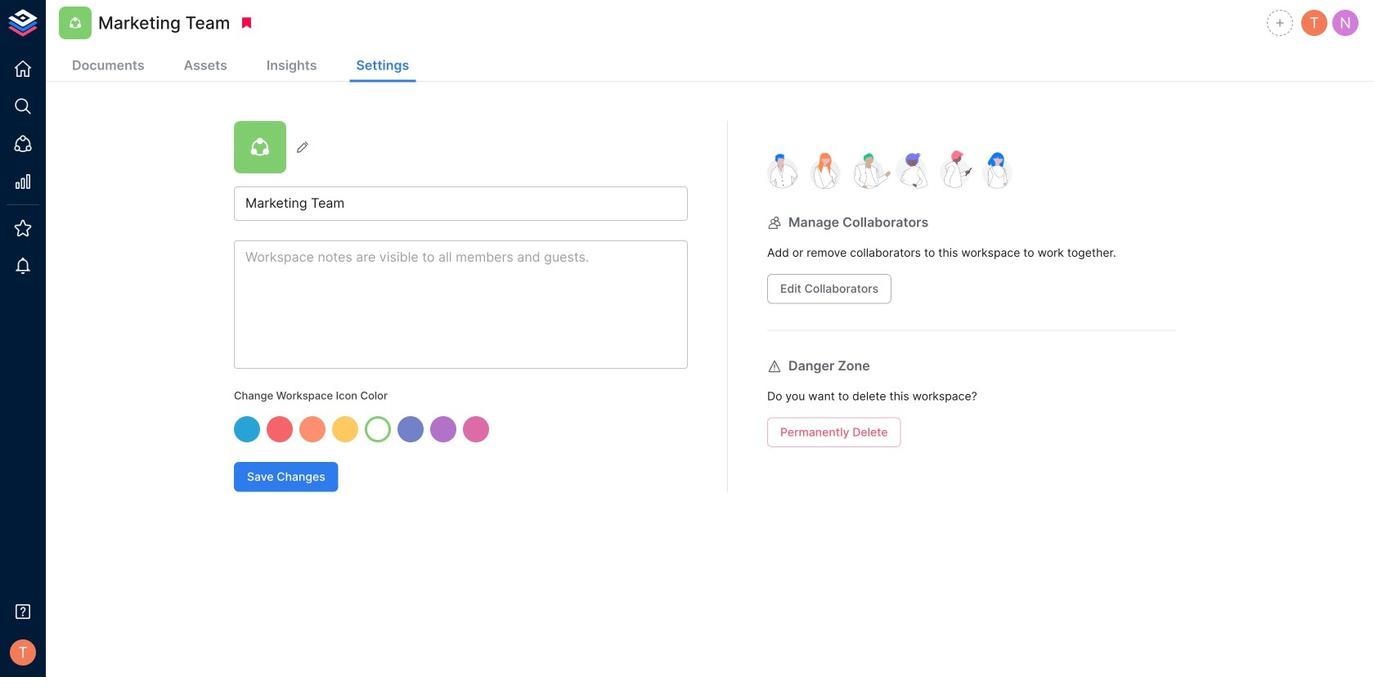 Task type: locate. For each thing, give the bounding box(es) containing it.
Workspace notes are visible to all members and guests. text field
[[234, 241, 688, 369]]



Task type: describe. For each thing, give the bounding box(es) containing it.
remove bookmark image
[[239, 16, 254, 30]]

Workspace Name text field
[[234, 187, 688, 221]]



Task type: vqa. For each thing, say whether or not it's contained in the screenshot.
the Confidential - Only for the intended parties.
no



